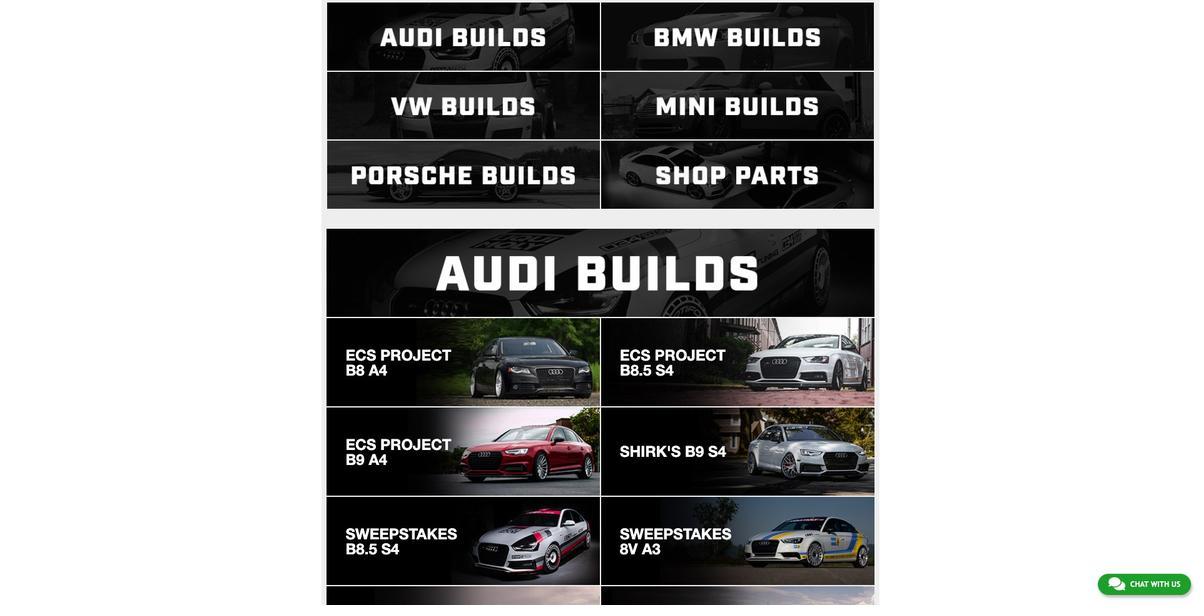 Task type: vqa. For each thing, say whether or not it's contained in the screenshot.
ECS PROJECT B9 A4
yes



Task type: describe. For each thing, give the bounding box(es) containing it.
s4 for sweepstakes
[[381, 540, 399, 558]]

project for ecs project b8.5 s4
[[655, 346, 726, 364]]

sweepstakes 8v a3
[[620, 525, 732, 558]]

1 horizontal spatial b9
[[685, 443, 704, 460]]

s4 for shirk's
[[708, 443, 726, 460]]

chat
[[1130, 581, 1149, 589]]

b8
[[346, 361, 365, 379]]

shirk's
[[620, 443, 681, 460]]

comments image
[[1109, 577, 1125, 592]]

a3
[[642, 540, 661, 558]]

chat with us link
[[1098, 574, 1191, 596]]

a4 for b9
[[369, 451, 387, 468]]

b8.5 inside sweepstakes b8.5 s4
[[346, 540, 377, 558]]

ecs for b9
[[346, 436, 376, 453]]

sweepstakes b8.5 s4
[[346, 525, 457, 558]]

a4 for b8
[[369, 361, 387, 379]]

ecs project b8 a4
[[346, 346, 451, 379]]



Task type: locate. For each thing, give the bounding box(es) containing it.
1 vertical spatial s4
[[708, 443, 726, 460]]

8v
[[620, 540, 638, 558]]

ecs inside ecs project b9 a4
[[346, 436, 376, 453]]

ecs for b8
[[346, 346, 376, 364]]

sweepstakes for a3
[[620, 525, 732, 543]]

shirk's b9 s4
[[620, 443, 726, 460]]

0 horizontal spatial b9
[[346, 451, 365, 468]]

ecs
[[346, 346, 376, 364], [620, 346, 651, 364], [346, 436, 376, 453]]

ecs for b8.5
[[620, 346, 651, 364]]

chat with us
[[1130, 581, 1181, 589]]

2 sweepstakes from the left
[[620, 525, 732, 543]]

project for ecs project b8 a4
[[380, 346, 451, 364]]

a4
[[369, 361, 387, 379], [369, 451, 387, 468]]

2 horizontal spatial s4
[[708, 443, 726, 460]]

0 vertical spatial a4
[[369, 361, 387, 379]]

1 horizontal spatial b8.5
[[620, 361, 651, 379]]

b8.5
[[620, 361, 651, 379], [346, 540, 377, 558]]

2 a4 from the top
[[369, 451, 387, 468]]

a4 inside ecs project b8 a4
[[369, 361, 387, 379]]

project inside ecs project b8 a4
[[380, 346, 451, 364]]

with
[[1151, 581, 1169, 589]]

ecs project b9 a4
[[346, 436, 451, 468]]

1 vertical spatial b8.5
[[346, 540, 377, 558]]

project inside ecs project b9 a4
[[380, 436, 451, 453]]

a4 inside ecs project b9 a4
[[369, 451, 387, 468]]

sweepstakes
[[346, 525, 457, 543], [620, 525, 732, 543]]

us
[[1172, 581, 1181, 589]]

project inside ecs project b8.5 s4
[[655, 346, 726, 364]]

b9 inside ecs project b9 a4
[[346, 451, 365, 468]]

1 vertical spatial a4
[[369, 451, 387, 468]]

1 horizontal spatial s4
[[656, 361, 674, 379]]

ecs inside ecs project b8 a4
[[346, 346, 376, 364]]

b9
[[685, 443, 704, 460], [346, 451, 365, 468]]

1 sweepstakes from the left
[[346, 525, 457, 543]]

project for ecs project b9 a4
[[380, 436, 451, 453]]

ecs inside ecs project b8.5 s4
[[620, 346, 651, 364]]

0 vertical spatial s4
[[656, 361, 674, 379]]

2 vertical spatial s4
[[381, 540, 399, 558]]

0 vertical spatial b8.5
[[620, 361, 651, 379]]

s4
[[656, 361, 674, 379], [708, 443, 726, 460], [381, 540, 399, 558]]

s4 inside sweepstakes b8.5 s4
[[381, 540, 399, 558]]

project
[[380, 346, 451, 364], [655, 346, 726, 364], [380, 436, 451, 453]]

0 horizontal spatial s4
[[381, 540, 399, 558]]

b8.5 inside ecs project b8.5 s4
[[620, 361, 651, 379]]

s4 inside ecs project b8.5 s4
[[656, 361, 674, 379]]

0 horizontal spatial sweepstakes
[[346, 525, 457, 543]]

0 horizontal spatial b8.5
[[346, 540, 377, 558]]

1 a4 from the top
[[369, 361, 387, 379]]

sweepstakes for s4
[[346, 525, 457, 543]]

ecs project b8.5 s4
[[620, 346, 726, 379]]

1 horizontal spatial sweepstakes
[[620, 525, 732, 543]]



